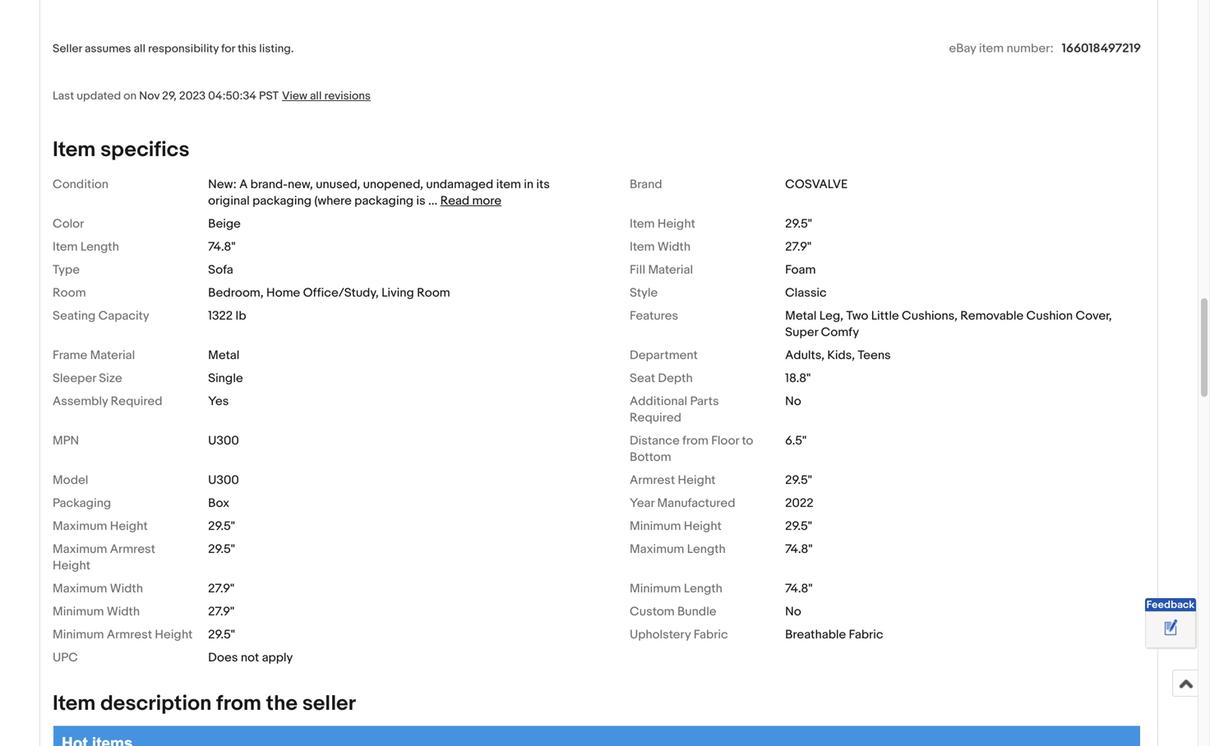Task type: locate. For each thing, give the bounding box(es) containing it.
74.8" down "2022"
[[785, 542, 813, 557]]

all right view
[[310, 89, 322, 103]]

1 vertical spatial 27.9"
[[208, 582, 234, 596]]

material for fill material
[[648, 263, 693, 277]]

room down the 'type'
[[53, 286, 86, 300]]

width for item width
[[658, 240, 691, 254]]

room
[[53, 286, 86, 300], [417, 286, 450, 300]]

from inside distance from floor to bottom
[[682, 434, 709, 448]]

0 vertical spatial 74.8"
[[208, 240, 236, 254]]

74.8" up the breathable
[[785, 582, 813, 596]]

0 horizontal spatial metal
[[208, 348, 240, 363]]

maximum inside maximum armrest height
[[53, 542, 107, 557]]

metal for metal leg, two little cushions, removable cushion cover, super comfy
[[785, 309, 817, 323]]

width up minimum armrest height
[[107, 605, 140, 619]]

u300 down yes
[[208, 434, 239, 448]]

bottom
[[630, 450, 671, 465]]

height inside maximum armrest height
[[53, 559, 90, 573]]

1 packaging from the left
[[252, 194, 312, 208]]

metal up single
[[208, 348, 240, 363]]

armrest for maximum length
[[110, 542, 155, 557]]

2 vertical spatial 27.9"
[[208, 605, 234, 619]]

original
[[208, 194, 250, 208]]

length down color
[[80, 240, 119, 254]]

no for additional parts required
[[785, 394, 801, 409]]

apply
[[262, 651, 293, 665]]

length for minimum length
[[684, 582, 723, 596]]

item up the 'type'
[[53, 240, 78, 254]]

material for frame material
[[90, 348, 135, 363]]

27.9"
[[785, 240, 812, 254], [208, 582, 234, 596], [208, 605, 234, 619]]

item for item specifics
[[53, 137, 96, 163]]

assembly required
[[53, 394, 162, 409]]

adults,
[[785, 348, 825, 363]]

length for item length
[[80, 240, 119, 254]]

item specifics
[[53, 137, 190, 163]]

2 vertical spatial 74.8"
[[785, 582, 813, 596]]

listing.
[[259, 42, 294, 56]]

required
[[111, 394, 162, 409], [630, 411, 682, 425]]

all right 'assumes'
[[134, 42, 145, 56]]

1 vertical spatial material
[[90, 348, 135, 363]]

fabric right the breathable
[[849, 628, 883, 642]]

1 vertical spatial no
[[785, 605, 801, 619]]

29,
[[162, 89, 177, 103]]

maximum armrest height
[[53, 542, 155, 573]]

no
[[785, 394, 801, 409], [785, 605, 801, 619]]

0 vertical spatial from
[[682, 434, 709, 448]]

maximum down the maximum height
[[53, 542, 107, 557]]

29.5" for maximum height
[[208, 519, 235, 534]]

height down manufactured
[[684, 519, 722, 534]]

1 u300 from the top
[[208, 434, 239, 448]]

room right living
[[417, 286, 450, 300]]

1 vertical spatial armrest
[[110, 542, 155, 557]]

packaging down unopened,
[[354, 194, 414, 208]]

upc
[[53, 651, 78, 665]]

height up manufactured
[[678, 473, 716, 488]]

from left the
[[216, 691, 261, 717]]

166018497219
[[1062, 41, 1141, 56]]

item up fill
[[630, 240, 655, 254]]

maximum
[[53, 519, 107, 534], [53, 542, 107, 557], [630, 542, 684, 557], [53, 582, 107, 596]]

0 horizontal spatial from
[[216, 691, 261, 717]]

the
[[266, 691, 298, 717]]

unopened,
[[363, 177, 423, 192]]

0 vertical spatial material
[[648, 263, 693, 277]]

minimum for minimum armrest height
[[53, 628, 104, 642]]

width up minimum width
[[110, 582, 143, 596]]

item right ebay
[[979, 41, 1004, 56]]

2023
[[179, 89, 206, 103]]

27.9" for minimum width
[[208, 605, 234, 619]]

does not apply
[[208, 651, 293, 665]]

2 u300 from the top
[[208, 473, 239, 488]]

2 vertical spatial armrest
[[107, 628, 152, 642]]

0 vertical spatial no
[[785, 394, 801, 409]]

home
[[266, 286, 300, 300]]

04:50:34
[[208, 89, 256, 103]]

u300 up "box"
[[208, 473, 239, 488]]

fabric
[[694, 628, 728, 642], [849, 628, 883, 642]]

minimum down maximum width on the left bottom of page
[[53, 605, 104, 619]]

last updated on nov 29, 2023 04:50:34 pst view all revisions
[[53, 89, 371, 103]]

armrest for upholstery fabric
[[107, 628, 152, 642]]

minimum length
[[630, 582, 723, 596]]

1 horizontal spatial required
[[630, 411, 682, 425]]

1 vertical spatial length
[[687, 542, 726, 557]]

undamaged
[[426, 177, 494, 192]]

1 horizontal spatial all
[[310, 89, 322, 103]]

required down "additional"
[[630, 411, 682, 425]]

fill material
[[630, 263, 693, 277]]

seller assumes all responsibility for this listing.
[[53, 42, 294, 56]]

29.5" for minimum height
[[785, 519, 812, 534]]

year manufactured
[[630, 496, 735, 511]]

1 vertical spatial width
[[110, 582, 143, 596]]

view
[[282, 89, 307, 103]]

required inside additional parts required
[[630, 411, 682, 425]]

maximum for maximum height
[[53, 519, 107, 534]]

capacity
[[98, 309, 149, 323]]

style
[[630, 286, 658, 300]]

2 vertical spatial width
[[107, 605, 140, 619]]

frame
[[53, 348, 87, 363]]

fill
[[630, 263, 645, 277]]

minimum for minimum width
[[53, 605, 104, 619]]

1 horizontal spatial metal
[[785, 309, 817, 323]]

1 no from the top
[[785, 394, 801, 409]]

0 horizontal spatial room
[[53, 286, 86, 300]]

metal inside metal leg, two little cushions, removable cushion cover, super comfy
[[785, 309, 817, 323]]

new: a brand-new, unused, unopened, undamaged item in its original packaging (where packaging is ...
[[208, 177, 550, 208]]

department
[[630, 348, 698, 363]]

item for item height
[[630, 217, 655, 231]]

0 horizontal spatial item
[[496, 177, 521, 192]]

minimum up "upc" on the bottom left of page
[[53, 628, 104, 642]]

18.8"
[[785, 371, 811, 386]]

0 vertical spatial item
[[979, 41, 1004, 56]]

height up description
[[155, 628, 193, 642]]

height for armrest height
[[678, 473, 716, 488]]

...
[[428, 194, 438, 208]]

living
[[382, 286, 414, 300]]

item left in
[[496, 177, 521, 192]]

material up 'size'
[[90, 348, 135, 363]]

its
[[536, 177, 550, 192]]

maximum up minimum width
[[53, 582, 107, 596]]

seller
[[302, 691, 356, 717]]

armrest down the maximum height
[[110, 542, 155, 557]]

assumes
[[85, 42, 131, 56]]

packaging
[[53, 496, 111, 511]]

1 fabric from the left
[[694, 628, 728, 642]]

more
[[472, 194, 502, 208]]

material
[[648, 263, 693, 277], [90, 348, 135, 363]]

metal up super
[[785, 309, 817, 323]]

0 vertical spatial u300
[[208, 434, 239, 448]]

1 horizontal spatial fabric
[[849, 628, 883, 642]]

item up item width on the top of the page
[[630, 217, 655, 231]]

u300
[[208, 434, 239, 448], [208, 473, 239, 488]]

leg,
[[819, 309, 844, 323]]

1 vertical spatial 74.8"
[[785, 542, 813, 557]]

maximum down minimum height
[[630, 542, 684, 557]]

length up bundle
[[684, 582, 723, 596]]

1 vertical spatial required
[[630, 411, 682, 425]]

from
[[682, 434, 709, 448], [216, 691, 261, 717]]

frame material
[[53, 348, 135, 363]]

0 vertical spatial length
[[80, 240, 119, 254]]

minimum up custom on the right bottom
[[630, 582, 681, 596]]

0 vertical spatial armrest
[[630, 473, 675, 488]]

teens
[[858, 348, 891, 363]]

height up maximum width on the left bottom of page
[[53, 559, 90, 573]]

material down item width on the top of the page
[[648, 263, 693, 277]]

item
[[53, 137, 96, 163], [630, 217, 655, 231], [53, 240, 78, 254], [630, 240, 655, 254], [53, 691, 96, 717]]

required down 'size'
[[111, 394, 162, 409]]

length down minimum height
[[687, 542, 726, 557]]

to
[[742, 434, 753, 448]]

2 fabric from the left
[[849, 628, 883, 642]]

packaging down brand-
[[252, 194, 312, 208]]

condition
[[53, 177, 109, 192]]

height for minimum height
[[684, 519, 722, 534]]

minimum down year
[[630, 519, 681, 534]]

1 vertical spatial u300
[[208, 473, 239, 488]]

length
[[80, 240, 119, 254], [687, 542, 726, 557], [684, 582, 723, 596]]

1 vertical spatial metal
[[208, 348, 240, 363]]

1 horizontal spatial material
[[648, 263, 693, 277]]

item up the condition at the left top
[[53, 137, 96, 163]]

0 horizontal spatial material
[[90, 348, 135, 363]]

read more
[[440, 194, 502, 208]]

2 packaging from the left
[[354, 194, 414, 208]]

box
[[208, 496, 229, 511]]

height up item width on the top of the page
[[658, 217, 695, 231]]

width down item height
[[658, 240, 691, 254]]

1 horizontal spatial packaging
[[354, 194, 414, 208]]

armrest down minimum width
[[107, 628, 152, 642]]

classic
[[785, 286, 827, 300]]

74.8"
[[208, 240, 236, 254], [785, 542, 813, 557], [785, 582, 813, 596]]

foam
[[785, 263, 816, 277]]

armrest inside maximum armrest height
[[110, 542, 155, 557]]

height up maximum armrest height
[[110, 519, 148, 534]]

2 vertical spatial length
[[684, 582, 723, 596]]

removable
[[961, 309, 1024, 323]]

fabric down bundle
[[694, 628, 728, 642]]

maximum for maximum armrest height
[[53, 542, 107, 557]]

29.5" for item height
[[785, 217, 812, 231]]

width
[[658, 240, 691, 254], [110, 582, 143, 596], [107, 605, 140, 619]]

responsibility
[[148, 42, 219, 56]]

this
[[238, 42, 257, 56]]

armrest height
[[630, 473, 716, 488]]

maximum down packaging
[[53, 519, 107, 534]]

fabric for upholstery fabric
[[694, 628, 728, 642]]

width for minimum width
[[107, 605, 140, 619]]

no down 18.8"
[[785, 394, 801, 409]]

brand
[[630, 177, 662, 192]]

item width
[[630, 240, 691, 254]]

0 vertical spatial required
[[111, 394, 162, 409]]

item down "upc" on the bottom left of page
[[53, 691, 96, 717]]

1 horizontal spatial room
[[417, 286, 450, 300]]

1 vertical spatial item
[[496, 177, 521, 192]]

0 horizontal spatial all
[[134, 42, 145, 56]]

1322
[[208, 309, 233, 323]]

74.8" up sofa
[[208, 240, 236, 254]]

armrest down bottom
[[630, 473, 675, 488]]

kids,
[[827, 348, 855, 363]]

0 vertical spatial metal
[[785, 309, 817, 323]]

1 horizontal spatial from
[[682, 434, 709, 448]]

0 horizontal spatial fabric
[[694, 628, 728, 642]]

0 horizontal spatial packaging
[[252, 194, 312, 208]]

minimum
[[630, 519, 681, 534], [630, 582, 681, 596], [53, 605, 104, 619], [53, 628, 104, 642]]

0 vertical spatial width
[[658, 240, 691, 254]]

2 no from the top
[[785, 605, 801, 619]]

1 horizontal spatial item
[[979, 41, 1004, 56]]

custom bundle
[[630, 605, 717, 619]]

revisions
[[324, 89, 371, 103]]

no up the breathable
[[785, 605, 801, 619]]

from left the floor
[[682, 434, 709, 448]]

0 vertical spatial 27.9"
[[785, 240, 812, 254]]



Task type: vqa. For each thing, say whether or not it's contained in the screenshot.
the right all
yes



Task type: describe. For each thing, give the bounding box(es) containing it.
29.5" for armrest height
[[785, 473, 812, 488]]

nov
[[139, 89, 160, 103]]

maximum length
[[630, 542, 726, 557]]

features
[[630, 309, 678, 323]]

additional
[[630, 394, 687, 409]]

additional parts required
[[630, 394, 719, 425]]

29.5" for maximum armrest height
[[208, 542, 235, 557]]

item length
[[53, 240, 119, 254]]

27.9" for item width
[[785, 240, 812, 254]]

description
[[100, 691, 212, 717]]

beige
[[208, 217, 241, 231]]

maximum width
[[53, 582, 143, 596]]

seat depth
[[630, 371, 693, 386]]

size
[[99, 371, 122, 386]]

maximum height
[[53, 519, 148, 534]]

model
[[53, 473, 88, 488]]

item height
[[630, 217, 695, 231]]

unused,
[[316, 177, 360, 192]]

lb
[[236, 309, 246, 323]]

last
[[53, 89, 74, 103]]

1 vertical spatial from
[[216, 691, 261, 717]]

length for maximum length
[[687, 542, 726, 557]]

is
[[416, 194, 426, 208]]

seating capacity
[[53, 309, 149, 323]]

cushion
[[1026, 309, 1073, 323]]

27.9" for maximum width
[[208, 582, 234, 596]]

brand-
[[250, 177, 288, 192]]

29.5" for minimum armrest height
[[208, 628, 235, 642]]

74.8" for minimum length
[[785, 582, 813, 596]]

mpn
[[53, 434, 79, 448]]

minimum height
[[630, 519, 722, 534]]

not
[[241, 651, 259, 665]]

comfy
[[821, 325, 859, 340]]

upholstery fabric
[[630, 628, 728, 642]]

item for item width
[[630, 240, 655, 254]]

yes
[[208, 394, 229, 409]]

u300 for model
[[208, 473, 239, 488]]

item inside new: a brand-new, unused, unopened, undamaged item in its original packaging (where packaging is ...
[[496, 177, 521, 192]]

parts
[[690, 394, 719, 409]]

super
[[785, 325, 818, 340]]

minimum width
[[53, 605, 140, 619]]

in
[[524, 177, 534, 192]]

seat
[[630, 371, 655, 386]]

updated
[[77, 89, 121, 103]]

metal leg, two little cushions, removable cushion cover, super comfy
[[785, 309, 1112, 340]]

bedroom,
[[208, 286, 264, 300]]

74.8" for maximum length
[[785, 542, 813, 557]]

1 room from the left
[[53, 286, 86, 300]]

ebay item number: 166018497219
[[949, 41, 1141, 56]]

2022
[[785, 496, 814, 511]]

adults, kids, teens
[[785, 348, 891, 363]]

distance from floor to bottom
[[630, 434, 753, 465]]

item for item description from the seller
[[53, 691, 96, 717]]

cover,
[[1076, 309, 1112, 323]]

assembly
[[53, 394, 108, 409]]

fabric for breathable fabric
[[849, 628, 883, 642]]

74.8" for item length
[[208, 240, 236, 254]]

read
[[440, 194, 470, 208]]

bundle
[[677, 605, 717, 619]]

new:
[[208, 177, 237, 192]]

bedroom, home office/study, living room
[[208, 286, 450, 300]]

seating
[[53, 309, 96, 323]]

maximum for maximum length
[[630, 542, 684, 557]]

distance
[[630, 434, 680, 448]]

2 room from the left
[[417, 286, 450, 300]]

6.5"
[[785, 434, 807, 448]]

does
[[208, 651, 238, 665]]

a
[[239, 177, 248, 192]]

little
[[871, 309, 899, 323]]

sofa
[[208, 263, 233, 277]]

cushions,
[[902, 309, 958, 323]]

width for maximum width
[[110, 582, 143, 596]]

0 horizontal spatial required
[[111, 394, 162, 409]]

new,
[[288, 177, 313, 192]]

height for item height
[[658, 217, 695, 231]]

on
[[124, 89, 137, 103]]

for
[[221, 42, 235, 56]]

number:
[[1007, 41, 1054, 56]]

no for custom bundle
[[785, 605, 801, 619]]

pst
[[259, 89, 279, 103]]

color
[[53, 217, 84, 231]]

read more button
[[440, 194, 502, 208]]

minimum armrest height
[[53, 628, 193, 642]]

minimum for minimum length
[[630, 582, 681, 596]]

maximum for maximum width
[[53, 582, 107, 596]]

item for item length
[[53, 240, 78, 254]]

1 vertical spatial all
[[310, 89, 322, 103]]

ebay
[[949, 41, 976, 56]]

minimum for minimum height
[[630, 519, 681, 534]]

single
[[208, 371, 243, 386]]

custom
[[630, 605, 675, 619]]

metal for metal
[[208, 348, 240, 363]]

u300 for mpn
[[208, 434, 239, 448]]

seller
[[53, 42, 82, 56]]

specifics
[[100, 137, 190, 163]]

height for maximum height
[[110, 519, 148, 534]]

0 vertical spatial all
[[134, 42, 145, 56]]

depth
[[658, 371, 693, 386]]



